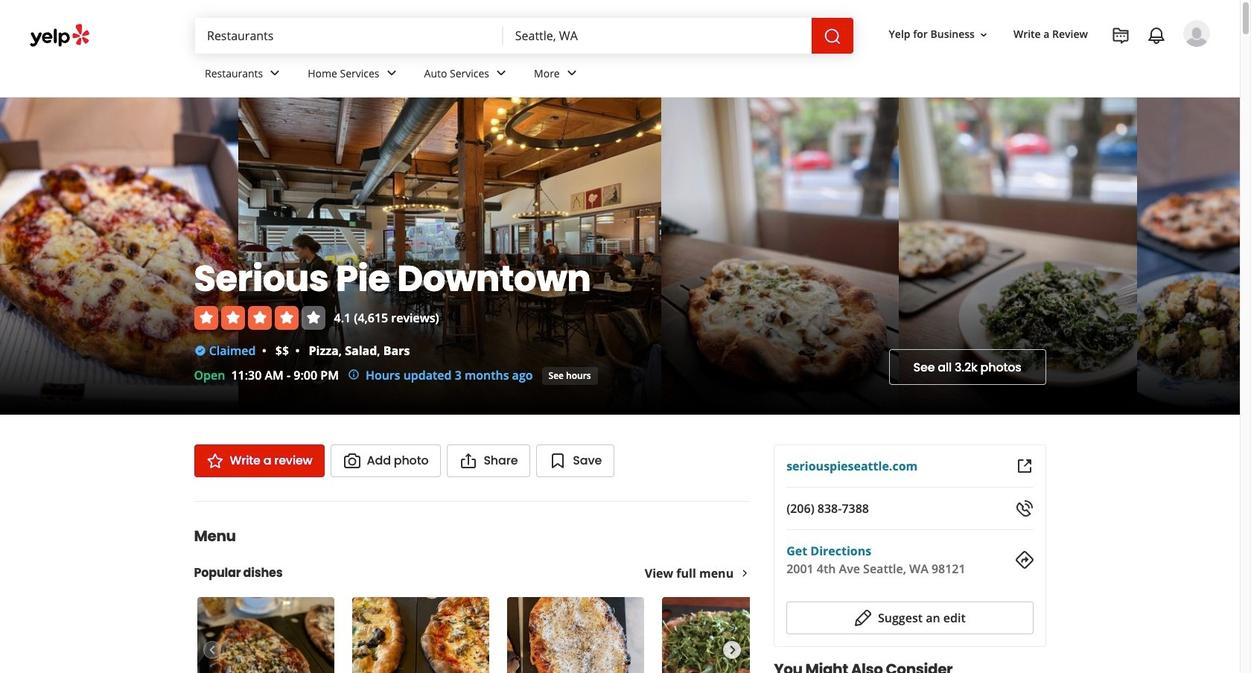 Task type: locate. For each thing, give the bounding box(es) containing it.
0 horizontal spatial 24 chevron down v2 image
[[266, 64, 284, 82]]

search image
[[824, 27, 842, 45]]

next image
[[724, 641, 741, 659]]

24 star v2 image
[[206, 452, 224, 470]]

24 save outline v2 image
[[549, 452, 567, 470]]

user actions element
[[877, 19, 1232, 110]]

1 horizontal spatial 24 chevron down v2 image
[[383, 64, 401, 82]]

business categories element
[[193, 54, 1211, 97]]

info alert
[[348, 367, 533, 384]]

photo of serious pie downtown - seattle, wa, us. roasted oyster mushrooms, crimini, truffle cheese image
[[661, 98, 899, 415]]

projects image
[[1112, 27, 1130, 45]]

3 24 chevron down v2 image from the left
[[563, 64, 581, 82]]

directions to the business image
[[1016, 551, 1034, 569], [1016, 551, 1034, 569]]

14 chevron right outline image
[[740, 569, 750, 579]]

sweet fennel sausage image
[[197, 598, 334, 674]]

business website image
[[1016, 457, 1034, 475]]

business phone number image
[[1016, 500, 1034, 518], [1016, 500, 1034, 518]]

address, neighborhood, city, state or zip search field
[[504, 18, 812, 54]]

16 chevron down v2 image
[[978, 29, 990, 41]]

2 24 chevron down v2 image from the left
[[383, 64, 401, 82]]

2 none field from the left
[[504, 18, 812, 54]]

yukon gold pizza image
[[507, 598, 644, 674]]

16 info v2 image
[[348, 369, 360, 381]]

none field address, neighborhood, city, state or zip
[[504, 18, 812, 54]]

24 chevron down v2 image
[[266, 64, 284, 82], [383, 64, 401, 82], [563, 64, 581, 82]]

2 horizontal spatial 24 chevron down v2 image
[[563, 64, 581, 82]]

business website image
[[1016, 457, 1034, 475]]

None search field
[[195, 18, 854, 54]]

previous image
[[203, 641, 220, 659]]

1 none field from the left
[[195, 18, 504, 54]]

None field
[[195, 18, 504, 54], [504, 18, 812, 54]]

sausage pizza image
[[352, 598, 489, 674]]

1 24 chevron down v2 image from the left
[[266, 64, 284, 82]]



Task type: vqa. For each thing, say whether or not it's contained in the screenshot.
CARDIO corresponding to 1 . Mountainside Fitness
no



Task type: describe. For each thing, give the bounding box(es) containing it.
generic n. image
[[1184, 20, 1211, 47]]

photo of serious pie downtown - seattle, wa, us. roasted brussels caesar, castelvetrano olives, focaccia croutons at serious pie - downtown seattle location image
[[1137, 98, 1252, 415]]

4.1 star rating image
[[194, 306, 325, 330]]

things to do, nail salons, plumbers search field
[[195, 18, 504, 54]]

notifications image
[[1148, 27, 1166, 45]]

menu element
[[170, 501, 802, 674]]

24 camera v2 image
[[343, 452, 361, 470]]

24 share v2 image
[[460, 452, 478, 470]]

photo of serious pie downtown - seattle, wa, us. a view of the clean dining room with ample seating and a full bar. image
[[238, 98, 661, 415]]

soft eggs and pecorino sardo image
[[662, 598, 799, 674]]

16 claim filled v2 image
[[194, 345, 206, 357]]

photo of serious pie downtown - seattle, wa, us. marinated lacinato kale, parmesan, calabrian chilies, pine nuts (half eaten) image
[[899, 98, 1137, 415]]

none field things to do, nail salons, plumbers
[[195, 18, 504, 54]]

24 pencil v2 image
[[855, 609, 872, 627]]

24 chevron down v2 image
[[493, 64, 510, 82]]

photo of serious pie downtown - seattle, wa, us. simple cheese pizza with pepperoni image
[[0, 98, 238, 415]]



